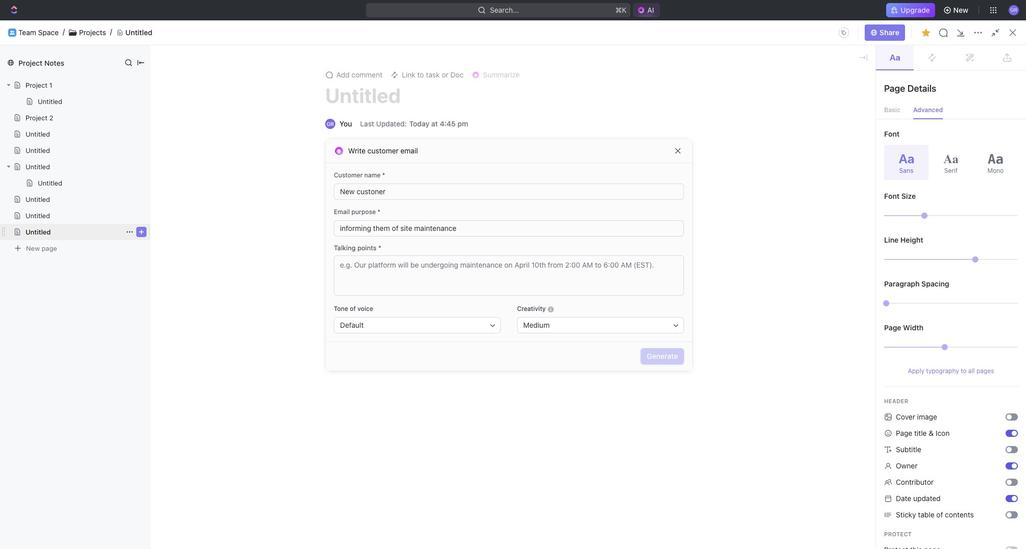 Task type: describe. For each thing, give the bounding box(es) containing it.
team space link for user group icon
[[25, 195, 124, 211]]

write customer email
[[348, 146, 418, 155]]

new doc
[[986, 28, 1016, 37]]

page details
[[884, 83, 937, 94]]

summarize button
[[468, 68, 524, 82]]

space for team space link corresponding to user group image
[[38, 28, 59, 37]]

icon
[[936, 429, 950, 438]]

notes
[[44, 58, 64, 67]]

gr inside gr dropdown button
[[1010, 7, 1018, 13]]

4 mins ago cell
[[833, 196, 915, 214]]

e.g. Our platform will be undergoing maintenance on April 10th from 2:00 AM to 6:00 AM (EST). text field
[[334, 256, 684, 296]]

new for new
[[954, 6, 969, 14]]

comment
[[352, 70, 383, 79]]

Search by name... text field
[[852, 160, 981, 175]]

tone
[[334, 305, 348, 313]]

ai button
[[633, 3, 660, 17]]

2
[[49, 114, 53, 122]]

team space for team space link corresponding to user group image
[[18, 28, 59, 37]]

gr button
[[1006, 2, 1022, 18]]

1 cell from the left
[[142, 196, 154, 214]]

spacing
[[922, 280, 950, 289]]

serif
[[945, 167, 958, 174]]

upgrade link
[[887, 3, 935, 17]]

summarize
[[483, 70, 520, 79]]

assigned
[[326, 164, 357, 173]]

0 horizontal spatial of
[[350, 305, 356, 313]]

archived button
[[364, 159, 399, 180]]

at
[[431, 119, 438, 128]]

medium button
[[517, 318, 684, 334]]

font size
[[884, 192, 916, 201]]

dropdown menu image
[[836, 25, 852, 41]]

1 horizontal spatial docs
[[149, 28, 165, 37]]

2 column header from the left
[[751, 180, 833, 197]]

write
[[348, 146, 366, 155]]

image
[[917, 413, 937, 422]]

projects
[[79, 28, 106, 37]]

line
[[884, 236, 899, 245]]

you
[[340, 119, 352, 128]]

pm
[[458, 119, 468, 128]]

new page
[[26, 244, 57, 253]]

favorites inside button
[[8, 148, 35, 156]]

page for page width
[[884, 324, 902, 332]]

medium
[[523, 321, 550, 330]]

tags
[[639, 184, 652, 192]]

home
[[25, 53, 44, 62]]

4 mins ago row
[[142, 195, 1014, 215]]

date updated
[[896, 495, 941, 503]]

ai
[[647, 6, 654, 14]]

row containing location
[[142, 180, 1014, 197]]

page for page title & icon
[[896, 429, 913, 438]]

* for talking points
[[378, 244, 382, 252]]

team for team space link corresponding to user group image
[[18, 28, 36, 37]]

docs inside sidebar navigation
[[25, 88, 42, 97]]

today
[[409, 119, 430, 128]]

generate button
[[641, 349, 684, 365]]

search
[[927, 28, 950, 37]]

team space for team space link related to user group icon
[[25, 199, 65, 207]]

creativity
[[517, 305, 548, 313]]

project for project notes
[[18, 58, 42, 67]]

header
[[884, 398, 909, 405]]

dashboards
[[25, 105, 64, 114]]

spaces
[[8, 165, 30, 173]]

user group image
[[10, 200, 18, 206]]

link
[[402, 70, 416, 79]]

table
[[918, 511, 935, 520]]

4:45
[[440, 119, 456, 128]]

medium button
[[517, 318, 684, 334]]

project notes
[[18, 58, 64, 67]]

to inside link to task or doc 'dropdown button'
[[417, 70, 424, 79]]

* for customer name
[[382, 172, 385, 179]]

project for project 1
[[26, 81, 47, 89]]

add
[[337, 70, 350, 79]]

details
[[908, 83, 937, 94]]

4 mins ago
[[839, 201, 875, 209]]

dashboards link
[[4, 102, 126, 118]]

page width
[[884, 324, 924, 332]]

3 cell from the left
[[751, 196, 833, 214]]

tab list containing assigned
[[155, 159, 399, 180]]

link to task or doc button
[[387, 68, 468, 82]]

page
[[42, 244, 57, 253]]

customer name *
[[334, 172, 385, 179]]

⌘k
[[615, 6, 627, 14]]

apply
[[908, 368, 925, 375]]

customer
[[368, 146, 399, 155]]

line height
[[884, 236, 924, 245]]

tone of voice
[[334, 305, 373, 313]]

sticky table of contents
[[896, 511, 974, 520]]

doc inside button
[[1003, 28, 1016, 37]]

favorites button
[[4, 146, 39, 158]]

default button
[[334, 318, 501, 334]]

owner
[[896, 462, 918, 471]]

1 horizontal spatial favorites
[[448, 70, 484, 79]]

voice
[[358, 305, 373, 313]]

email
[[334, 208, 350, 216]]

team for team space link related to user group icon
[[25, 199, 42, 207]]

typography
[[926, 368, 959, 375]]

title
[[915, 429, 927, 438]]



Task type: vqa. For each thing, say whether or not it's contained in the screenshot.
Business Time image to the top
no



Task type: locate. For each thing, give the bounding box(es) containing it.
1 vertical spatial to
[[961, 368, 967, 375]]

* right name
[[382, 172, 385, 179]]

1 vertical spatial page
[[884, 324, 902, 332]]

team space inside sidebar navigation
[[25, 199, 65, 207]]

doc down gr dropdown button
[[1003, 28, 1016, 37]]

to
[[417, 70, 424, 79], [961, 368, 967, 375]]

0 horizontal spatial favorites
[[8, 148, 35, 156]]

docs inside button
[[952, 28, 970, 37]]

0 vertical spatial favorites
[[448, 70, 484, 79]]

1 horizontal spatial new
[[954, 6, 969, 14]]

1 vertical spatial font
[[884, 192, 900, 201]]

0 horizontal spatial gr
[[327, 121, 334, 127]]

subtitle
[[896, 446, 921, 454]]

*
[[382, 172, 385, 179], [378, 208, 380, 216], [378, 244, 382, 252]]

0 vertical spatial of
[[350, 305, 356, 313]]

0 vertical spatial team space link
[[18, 28, 59, 37]]

0 vertical spatial new
[[954, 6, 969, 14]]

1 horizontal spatial to
[[961, 368, 967, 375]]

4 cell from the left
[[996, 196, 1014, 214]]

apply typography to all pages
[[908, 368, 994, 375]]

0 vertical spatial team space
[[18, 28, 59, 37]]

new for new doc
[[986, 28, 1001, 37]]

team right user group image
[[18, 28, 36, 37]]

doc right or
[[451, 70, 464, 79]]

1 vertical spatial team
[[25, 199, 42, 207]]

font
[[884, 130, 900, 138], [884, 192, 900, 201]]

page for page details
[[884, 83, 905, 94]]

of
[[350, 305, 356, 313], [937, 511, 943, 520]]

4 mins ago table
[[142, 180, 1014, 215]]

link to task or doc
[[402, 70, 464, 79]]

team inside sidebar navigation
[[25, 199, 42, 207]]

cell
[[142, 196, 154, 214], [531, 196, 633, 214], [751, 196, 833, 214], [996, 196, 1014, 214]]

gr up new doc
[[1010, 7, 1018, 13]]

slider
[[922, 213, 928, 219], [973, 257, 979, 263], [883, 301, 890, 307], [942, 345, 948, 351]]

project 1
[[26, 81, 52, 89]]

2 horizontal spatial new
[[986, 28, 1001, 37]]

sharing
[[921, 184, 943, 192]]

1 horizontal spatial of
[[937, 511, 943, 520]]

email
[[401, 146, 418, 155]]

protect
[[884, 532, 912, 538]]

new up the search docs
[[954, 6, 969, 14]]

sidebar navigation
[[0, 20, 130, 550]]

project 2
[[26, 114, 53, 122]]

font down basic
[[884, 130, 900, 138]]

favorites
[[448, 70, 484, 79], [8, 148, 35, 156]]

last
[[360, 119, 374, 128]]

purpose
[[352, 208, 376, 216]]

ago
[[863, 201, 875, 209]]

1 vertical spatial favorites
[[8, 148, 35, 156]]

2 vertical spatial *
[[378, 244, 382, 252]]

space up home
[[38, 28, 59, 37]]

1 vertical spatial doc
[[451, 70, 464, 79]]

* right points
[[378, 244, 382, 252]]

default
[[340, 321, 364, 330]]

paragraph spacing
[[884, 280, 950, 289]]

search docs
[[927, 28, 970, 37]]

name
[[364, 172, 381, 179]]

font for font
[[884, 130, 900, 138]]

customer
[[334, 172, 363, 179]]

0 horizontal spatial column header
[[142, 180, 154, 197]]

project left 2
[[26, 114, 47, 122]]

font left size
[[884, 192, 900, 201]]

tab list
[[155, 159, 399, 180]]

cover image
[[896, 413, 937, 422]]

search...
[[490, 6, 519, 14]]

e.g. Informing them of a scheduled maintenance text field
[[340, 221, 678, 236]]

1 vertical spatial team space link
[[25, 195, 124, 211]]

size
[[902, 192, 916, 201]]

1 vertical spatial project
[[26, 81, 47, 89]]

project left notes
[[18, 58, 42, 67]]

sticky
[[896, 511, 916, 520]]

1 horizontal spatial gr
[[1010, 7, 1018, 13]]

0 vertical spatial gr
[[1010, 7, 1018, 13]]

page up basic
[[884, 83, 905, 94]]

all
[[969, 368, 975, 375]]

space right user group icon
[[44, 199, 65, 207]]

archived
[[367, 164, 396, 173]]

paragraph
[[884, 280, 920, 289]]

to left 'all'
[[961, 368, 967, 375]]

email purpose *
[[334, 208, 380, 216]]

0 vertical spatial space
[[38, 28, 59, 37]]

font for font size
[[884, 192, 900, 201]]

new left page
[[26, 244, 40, 253]]

favorites up spaces on the left top of page
[[8, 148, 35, 156]]

gr left you
[[327, 121, 334, 127]]

projects link
[[79, 28, 106, 37]]

0 vertical spatial project
[[18, 58, 42, 67]]

project left 1
[[26, 81, 47, 89]]

updated
[[914, 495, 941, 503]]

to right link
[[417, 70, 424, 79]]

0 vertical spatial font
[[884, 130, 900, 138]]

team space link for user group image
[[18, 28, 59, 37]]

0 horizontal spatial docs
[[25, 88, 42, 97]]

2 vertical spatial page
[[896, 429, 913, 438]]

contents
[[945, 511, 974, 520]]

assigned button
[[324, 159, 360, 180]]

last updated: today at 4:45 pm
[[360, 119, 468, 128]]

2 vertical spatial new
[[26, 244, 40, 253]]

row
[[142, 180, 1014, 197]]

search docs button
[[913, 25, 976, 41]]

team space up home
[[18, 28, 59, 37]]

team space right user group icon
[[25, 199, 65, 207]]

space inside sidebar navigation
[[44, 199, 65, 207]]

0 vertical spatial *
[[382, 172, 385, 179]]

4
[[839, 201, 843, 209]]

1 vertical spatial space
[[44, 199, 65, 207]]

updated:
[[376, 119, 407, 128]]

1 vertical spatial of
[[937, 511, 943, 520]]

new inside "button"
[[954, 6, 969, 14]]

project
[[18, 58, 42, 67], [26, 81, 47, 89], [26, 114, 47, 122]]

upgrade
[[901, 6, 930, 14]]

2 cell from the left
[[531, 196, 633, 214]]

space for team space link related to user group icon
[[44, 199, 65, 207]]

1 vertical spatial team space
[[25, 199, 65, 207]]

0 vertical spatial team
[[18, 28, 36, 37]]

or
[[442, 70, 449, 79]]

page title & icon
[[896, 429, 950, 438]]

2 horizontal spatial docs
[[952, 28, 970, 37]]

project for project 2
[[26, 114, 47, 122]]

1
[[49, 81, 52, 89]]

team
[[18, 28, 36, 37], [25, 199, 42, 207]]

page down cover at the bottom of page
[[896, 429, 913, 438]]

1 font from the top
[[884, 130, 900, 138]]

sans
[[899, 167, 914, 174]]

&
[[929, 429, 934, 438]]

page left width
[[884, 324, 902, 332]]

1 vertical spatial *
[[378, 208, 380, 216]]

1 horizontal spatial doc
[[1003, 28, 1016, 37]]

height
[[901, 236, 924, 245]]

of right tone at the bottom left of page
[[350, 305, 356, 313]]

2 vertical spatial project
[[26, 114, 47, 122]]

basic
[[884, 106, 901, 114]]

new right the search docs
[[986, 28, 1001, 37]]

favorites right task at the left top of the page
[[448, 70, 484, 79]]

new for new page
[[26, 244, 40, 253]]

generate
[[647, 352, 678, 361]]

team space
[[18, 28, 59, 37], [25, 199, 65, 207]]

new doc button
[[980, 25, 1022, 41]]

* right purpose
[[378, 208, 380, 216]]

team right user group icon
[[25, 199, 42, 207]]

advanced
[[913, 106, 943, 114]]

doc inside 'dropdown button'
[[451, 70, 464, 79]]

0 horizontal spatial new
[[26, 244, 40, 253]]

column header
[[142, 180, 154, 197], [751, 180, 833, 197]]

0 vertical spatial doc
[[1003, 28, 1016, 37]]

add comment
[[337, 70, 383, 79]]

space
[[38, 28, 59, 37], [44, 199, 65, 207]]

1 vertical spatial gr
[[327, 121, 334, 127]]

0 horizontal spatial to
[[417, 70, 424, 79]]

page
[[884, 83, 905, 94], [884, 324, 902, 332], [896, 429, 913, 438]]

of right table
[[937, 511, 943, 520]]

talking
[[334, 244, 356, 252]]

mins
[[845, 201, 861, 209]]

task
[[426, 70, 440, 79]]

mono
[[988, 167, 1004, 174]]

user group image
[[10, 31, 15, 35]]

1 horizontal spatial column header
[[751, 180, 833, 197]]

1 column header from the left
[[142, 180, 154, 197]]

0 vertical spatial to
[[417, 70, 424, 79]]

1 vertical spatial new
[[986, 28, 1001, 37]]

gr
[[1010, 7, 1018, 13], [327, 121, 334, 127]]

2 font from the top
[[884, 192, 900, 201]]

* for email purpose
[[378, 208, 380, 216]]

0 horizontal spatial doc
[[451, 70, 464, 79]]

new inside button
[[986, 28, 1001, 37]]

e.g. John Smith text field
[[340, 184, 678, 200]]

docs
[[149, 28, 165, 37], [952, 28, 970, 37], [25, 88, 42, 97]]

docs link
[[4, 84, 126, 101]]

cover
[[896, 413, 916, 422]]

0 vertical spatial page
[[884, 83, 905, 94]]

pages
[[977, 368, 994, 375]]



